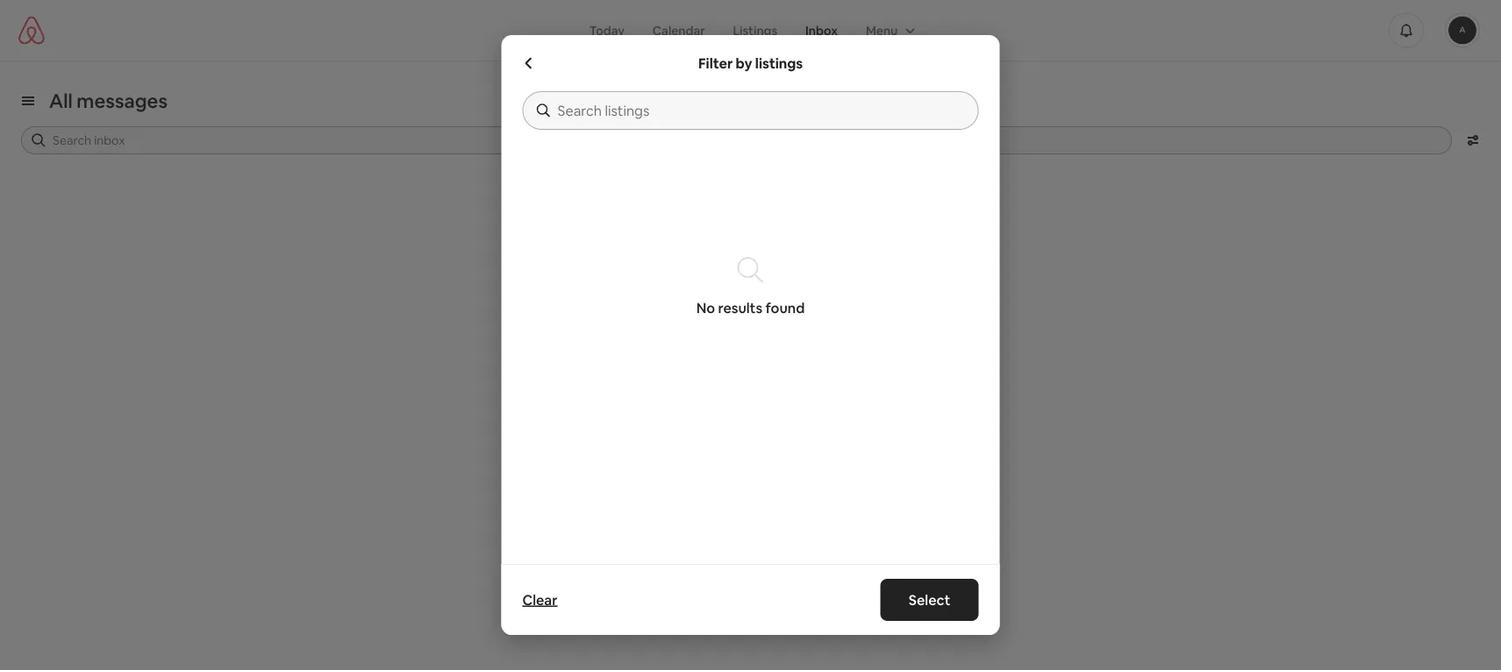 Task type: vqa. For each thing, say whether or not it's contained in the screenshot.
Inbox
yes



Task type: describe. For each thing, give the bounding box(es) containing it.
clear button
[[514, 583, 566, 618]]

search text field inside "filter by listings" dialog
[[558, 102, 961, 119]]

messages
[[77, 88, 168, 113]]

select
[[909, 591, 951, 609]]

archive.
[[846, 247, 890, 262]]

looking
[[659, 247, 700, 262]]

listings
[[755, 54, 803, 72]]

go
[[707, 295, 726, 313]]

today
[[589, 22, 625, 38]]

if you're looking for a message, check the archive.
[[612, 247, 890, 262]]

results found
[[718, 299, 805, 317]]

if
[[612, 247, 619, 262]]

listings link
[[719, 14, 792, 47]]

all messages
[[49, 88, 168, 113]]

go to archive button
[[686, 283, 816, 326]]

check
[[788, 247, 822, 262]]

select button
[[881, 579, 979, 621]]



Task type: locate. For each thing, give the bounding box(es) containing it.
inbox link
[[792, 14, 852, 47]]

Search text field
[[558, 102, 961, 119], [53, 132, 1440, 149]]

all messages heading
[[49, 88, 168, 113]]

no results found
[[696, 299, 805, 317]]

filter by listings dialog
[[502, 35, 1000, 635]]

archive
[[747, 295, 795, 313]]

calendar link
[[639, 14, 719, 47]]

clear
[[523, 591, 558, 609]]

for
[[703, 247, 719, 262]]

all
[[49, 88, 73, 113]]

by
[[736, 54, 752, 72]]

the
[[824, 247, 844, 262]]

no
[[696, 299, 715, 317]]

0 vertical spatial search text field
[[558, 102, 961, 119]]

filter by listings
[[698, 54, 803, 72]]

calendar
[[653, 22, 705, 38]]

search text field down the filter by listings
[[558, 102, 961, 119]]

message,
[[731, 247, 785, 262]]

go to archive
[[707, 295, 795, 313]]

you're
[[622, 247, 656, 262]]

filter
[[698, 54, 733, 72]]

search text field down by
[[53, 132, 1440, 149]]

today link
[[575, 14, 639, 47]]

1 vertical spatial search text field
[[53, 132, 1440, 149]]

group
[[852, 14, 926, 47]]

to
[[729, 295, 744, 313]]

a
[[722, 247, 729, 262]]

listings
[[733, 22, 778, 38]]

inbox
[[806, 22, 838, 38]]



